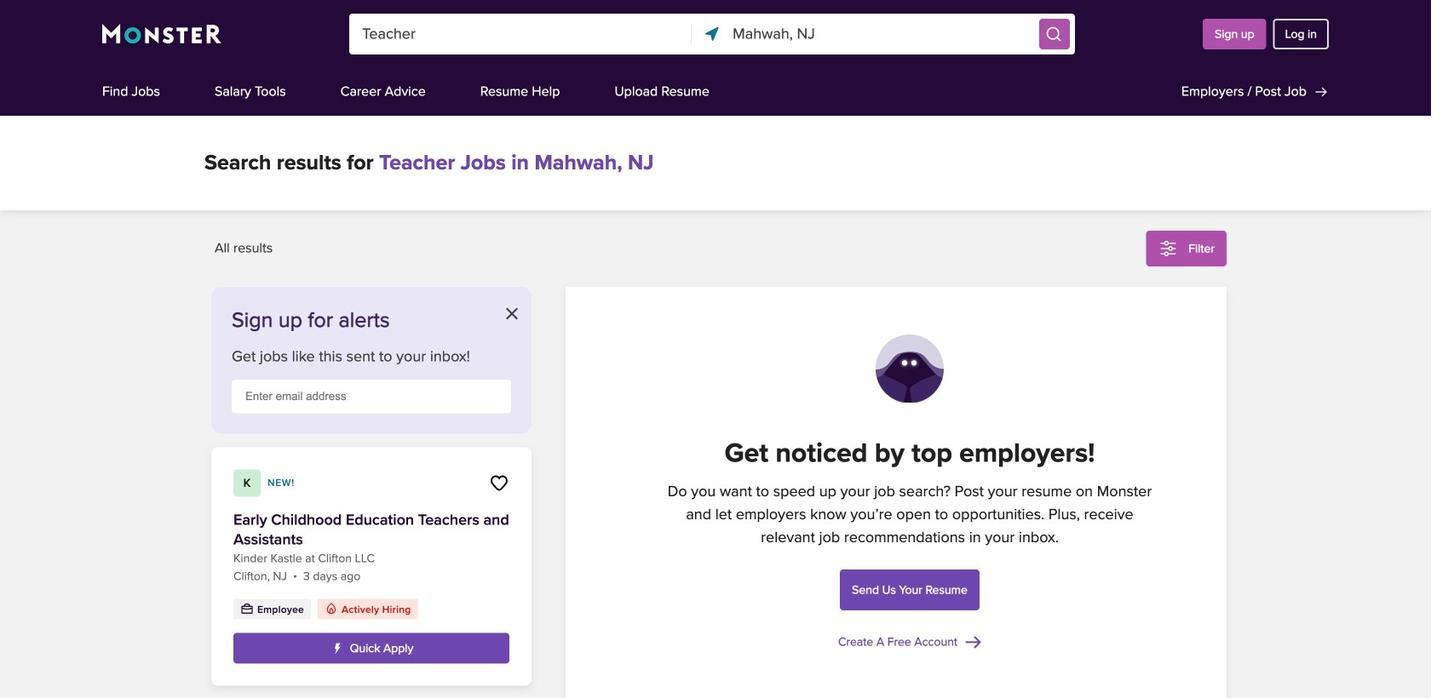Task type: locate. For each thing, give the bounding box(es) containing it.
save this job image
[[489, 473, 509, 494]]

close image
[[506, 308, 518, 320]]

Search jobs, keywords, companies search field
[[349, 14, 692, 55]]

monster image
[[102, 24, 222, 44]]

filter image
[[1158, 239, 1178, 259], [1158, 239, 1178, 259]]



Task type: vqa. For each thing, say whether or not it's contained in the screenshot.
Clear all Your recent searches image
no



Task type: describe. For each thing, give the bounding box(es) containing it.
Enter location or "remote" search field
[[733, 14, 1034, 55]]

search image
[[1045, 26, 1062, 43]]

disable reverse geolocation image
[[703, 25, 722, 43]]

email address email field
[[232, 380, 511, 414]]

early childhood education teachers and assistants at kinder kastle at clifton llc element
[[211, 448, 532, 686]]



